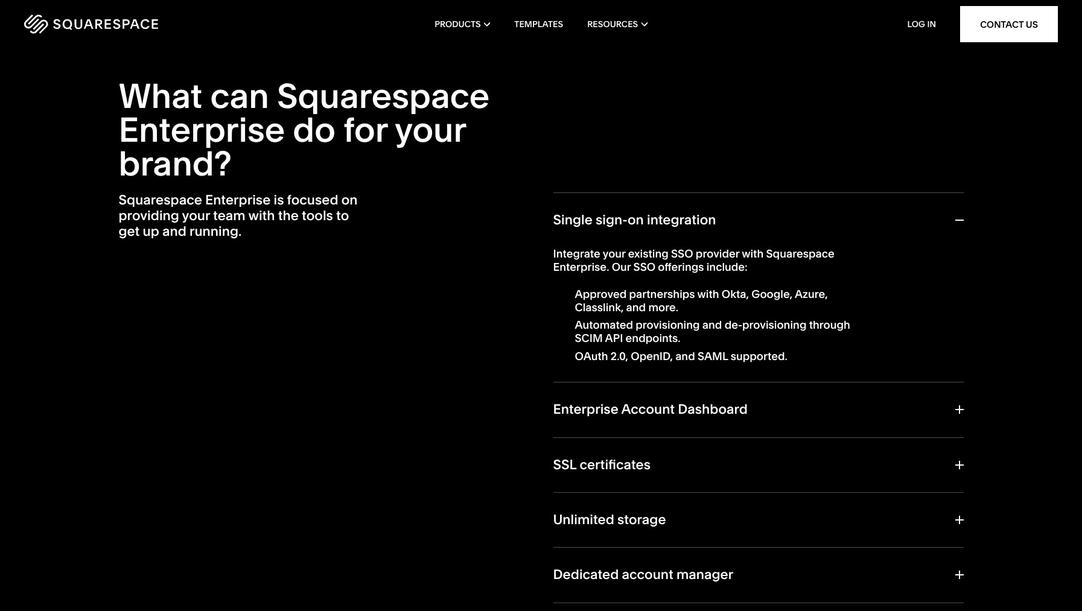 Task type: describe. For each thing, give the bounding box(es) containing it.
dedicated
[[554, 567, 619, 584]]

more.
[[649, 301, 679, 315]]

supported.
[[731, 349, 788, 363]]

and left saml
[[676, 349, 696, 363]]

can
[[211, 75, 269, 116]]

in
[[928, 19, 937, 30]]

1 horizontal spatial on
[[628, 212, 644, 228]]

products button
[[435, 0, 491, 48]]

certificates
[[580, 457, 651, 473]]

dashboard
[[678, 402, 748, 418]]

integration
[[647, 212, 717, 228]]

enterprise.
[[554, 260, 610, 274]]

what can squarespace enterprise do for your brand?
[[119, 75, 490, 184]]

single
[[554, 212, 593, 228]]

log
[[908, 19, 926, 30]]

single sign-on integration
[[554, 212, 717, 228]]

up
[[143, 224, 159, 240]]

2 vertical spatial enterprise
[[554, 402, 619, 418]]

and left more.
[[627, 301, 646, 315]]

2.0,
[[611, 349, 629, 363]]

unlimited storage
[[554, 512, 667, 528]]

partnerships
[[630, 288, 696, 301]]

integrate
[[554, 247, 601, 261]]

for
[[344, 109, 388, 150]]

tools
[[302, 208, 333, 224]]

google,
[[752, 288, 793, 301]]

approved
[[575, 288, 627, 301]]

squarespace logo image
[[24, 14, 158, 34]]

ssl
[[554, 457, 577, 473]]

your inside integrate your existing sso provider with squarespace enterprise. our sso offerings include:
[[603, 247, 626, 261]]

us
[[1027, 18, 1039, 30]]

brand?
[[119, 143, 232, 184]]

1 horizontal spatial sso
[[672, 247, 694, 261]]

providing
[[119, 208, 179, 224]]

offerings
[[659, 260, 705, 274]]

squarespace logo link
[[24, 14, 231, 34]]

storage
[[618, 512, 667, 528]]

with inside integrate your existing sso provider with squarespace enterprise. our sso offerings include:
[[742, 247, 764, 261]]

resources
[[588, 19, 639, 30]]

contact us
[[981, 18, 1039, 30]]

squarespace inside what can squarespace enterprise do for your brand?
[[277, 75, 490, 116]]

account
[[622, 567, 674, 584]]

and inside "squarespace enterprise is focused on providing your team with the tools to get up and running."
[[162, 224, 187, 240]]

products
[[435, 19, 481, 30]]

to
[[336, 208, 349, 224]]

log             in
[[908, 19, 937, 30]]

de-
[[725, 318, 743, 332]]



Task type: locate. For each thing, give the bounding box(es) containing it.
1 horizontal spatial your
[[395, 109, 466, 150]]

unlimited
[[554, 512, 615, 528]]

saml
[[698, 349, 729, 363]]

manager
[[677, 567, 734, 584]]

account
[[622, 402, 675, 418]]

0 horizontal spatial sso
[[634, 260, 656, 274]]

provisioning down google,
[[743, 318, 807, 332]]

ssl certificates
[[554, 457, 651, 473]]

enterprise inside what can squarespace enterprise do for your brand?
[[119, 109, 285, 150]]

approved partnerships with okta, google, azure, classlink, and more. automated provisioning and de-provisioning through scim api endpoints. oauth 2.0, openid, and saml supported.
[[575, 288, 851, 363]]

automated
[[575, 318, 634, 332]]

what
[[119, 75, 203, 116]]

on
[[342, 192, 358, 208], [628, 212, 644, 228]]

2 horizontal spatial your
[[603, 247, 626, 261]]

0 horizontal spatial your
[[182, 208, 210, 224]]

and right up
[[162, 224, 187, 240]]

through
[[810, 318, 851, 332]]

endpoints.
[[626, 332, 681, 345]]

sso right "existing"
[[672, 247, 694, 261]]

openid,
[[631, 349, 673, 363]]

is
[[274, 192, 284, 208]]

1 vertical spatial your
[[182, 208, 210, 224]]

0 horizontal spatial squarespace
[[119, 192, 202, 208]]

2 horizontal spatial with
[[742, 247, 764, 261]]

integrate your existing sso provider with squarespace enterprise. our sso offerings include:
[[554, 247, 835, 274]]

your inside what can squarespace enterprise do for your brand?
[[395, 109, 466, 150]]

2 vertical spatial your
[[603, 247, 626, 261]]

enterprise account dashboard
[[554, 402, 748, 418]]

with
[[248, 208, 275, 224], [742, 247, 764, 261], [698, 288, 720, 301]]

classlink,
[[575, 301, 624, 315]]

0 vertical spatial enterprise
[[119, 109, 285, 150]]

team
[[213, 208, 246, 224]]

with inside "squarespace enterprise is focused on providing your team with the tools to get up and running."
[[248, 208, 275, 224]]

provisioning down more.
[[636, 318, 700, 332]]

2 provisioning from the left
[[743, 318, 807, 332]]

with left okta,
[[698, 288, 720, 301]]

1 vertical spatial on
[[628, 212, 644, 228]]

squarespace
[[277, 75, 490, 116], [119, 192, 202, 208], [767, 247, 835, 261]]

squarespace enterprise is focused on providing your team with the tools to get up and running.
[[119, 192, 358, 240]]

enterprise
[[119, 109, 285, 150], [205, 192, 271, 208], [554, 402, 619, 418]]

1 horizontal spatial with
[[698, 288, 720, 301]]

do
[[293, 109, 336, 150]]

2 vertical spatial with
[[698, 288, 720, 301]]

with right provider
[[742, 247, 764, 261]]

0 horizontal spatial provisioning
[[636, 318, 700, 332]]

your for for
[[395, 109, 466, 150]]

1 vertical spatial with
[[742, 247, 764, 261]]

1 horizontal spatial squarespace
[[277, 75, 490, 116]]

squarespace inside integrate your existing sso provider with squarespace enterprise. our sso offerings include:
[[767, 247, 835, 261]]

0 vertical spatial your
[[395, 109, 466, 150]]

squarespace inside "squarespace enterprise is focused on providing your team with the tools to get up and running."
[[119, 192, 202, 208]]

scim
[[575, 332, 603, 345]]

with inside approved partnerships with okta, google, azure, classlink, and more. automated provisioning and de-provisioning through scim api endpoints. oauth 2.0, openid, and saml supported.
[[698, 288, 720, 301]]

0 horizontal spatial on
[[342, 192, 358, 208]]

okta,
[[722, 288, 750, 301]]

azure,
[[795, 288, 828, 301]]

api
[[606, 332, 624, 345]]

2 horizontal spatial squarespace
[[767, 247, 835, 261]]

oauth
[[575, 349, 609, 363]]

1 provisioning from the left
[[636, 318, 700, 332]]

1 vertical spatial squarespace
[[119, 192, 202, 208]]

the
[[278, 208, 299, 224]]

1 vertical spatial enterprise
[[205, 192, 271, 208]]

and left de-
[[703, 318, 723, 332]]

contact
[[981, 18, 1025, 30]]

1 horizontal spatial provisioning
[[743, 318, 807, 332]]

running.
[[190, 224, 242, 240]]

sso
[[672, 247, 694, 261], [634, 260, 656, 274]]

provisioning
[[636, 318, 700, 332], [743, 318, 807, 332]]

log             in link
[[908, 19, 937, 30]]

your for providing
[[182, 208, 210, 224]]

focused
[[287, 192, 339, 208]]

enterprise inside "squarespace enterprise is focused on providing your team with the tools to get up and running."
[[205, 192, 271, 208]]

provider
[[696, 247, 740, 261]]

our
[[612, 260, 631, 274]]

on right tools at top left
[[342, 192, 358, 208]]

resources button
[[588, 0, 648, 48]]

include:
[[707, 260, 748, 274]]

0 vertical spatial on
[[342, 192, 358, 208]]

2 vertical spatial squarespace
[[767, 247, 835, 261]]

existing
[[629, 247, 669, 261]]

sso right our
[[634, 260, 656, 274]]

dedicated account manager
[[554, 567, 734, 584]]

0 vertical spatial squarespace
[[277, 75, 490, 116]]

0 vertical spatial with
[[248, 208, 275, 224]]

0 horizontal spatial with
[[248, 208, 275, 224]]

and
[[162, 224, 187, 240], [627, 301, 646, 315], [703, 318, 723, 332], [676, 349, 696, 363]]

contact us link
[[961, 6, 1059, 42]]

sign-
[[596, 212, 628, 228]]

get
[[119, 224, 140, 240]]

with left "the"
[[248, 208, 275, 224]]

your inside "squarespace enterprise is focused on providing your team with the tools to get up and running."
[[182, 208, 210, 224]]

templates link
[[515, 0, 564, 48]]

on inside "squarespace enterprise is focused on providing your team with the tools to get up and running."
[[342, 192, 358, 208]]

your
[[395, 109, 466, 150], [182, 208, 210, 224], [603, 247, 626, 261]]

templates
[[515, 19, 564, 30]]

on up "existing"
[[628, 212, 644, 228]]



Task type: vqa. For each thing, say whether or not it's contained in the screenshot.
Back to top IMAGE
no



